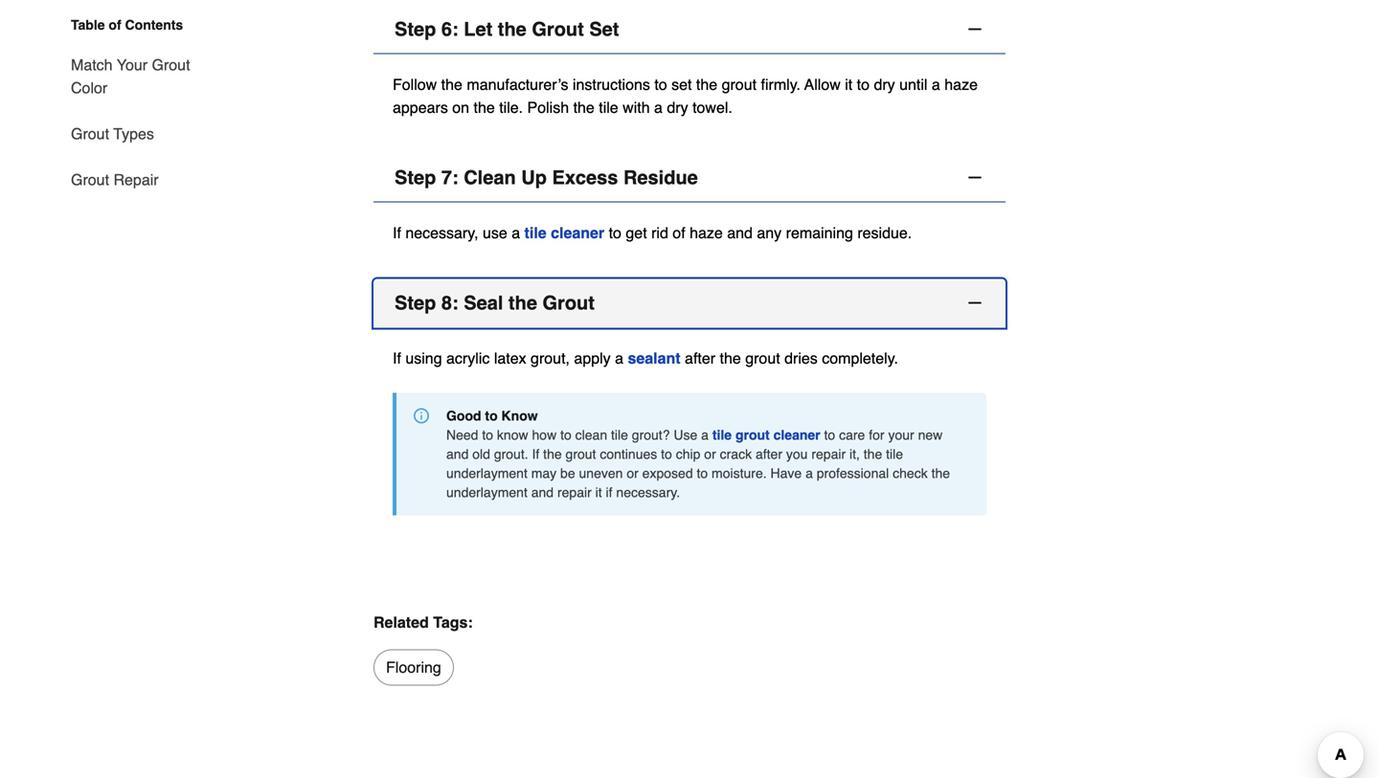 Task type: locate. For each thing, give the bounding box(es) containing it.
uneven
[[579, 466, 623, 481]]

dry left until
[[874, 75, 895, 93]]

residue
[[623, 166, 698, 188]]

0 vertical spatial it
[[845, 75, 853, 93]]

grout down clean
[[566, 447, 596, 462]]

it left the "if"
[[595, 485, 602, 500]]

2 underlayment from the top
[[446, 485, 528, 500]]

grout left repair
[[71, 171, 109, 189]]

tile up continues
[[611, 427, 628, 443]]

grout right your
[[152, 56, 190, 74]]

crack
[[720, 447, 752, 462]]

8:
[[441, 292, 458, 314]]

table of contents element
[[56, 15, 199, 192]]

1 step from the top
[[395, 18, 436, 40]]

cleaner
[[551, 224, 604, 242], [773, 427, 820, 443]]

if for if using acrylic latex grout, apply a
[[393, 349, 401, 367]]

professional
[[817, 466, 889, 481]]

2 horizontal spatial and
[[727, 224, 753, 242]]

and left any
[[727, 224, 753, 242]]

and down the 'may'
[[531, 485, 554, 500]]

with
[[623, 98, 650, 116]]

1 vertical spatial after
[[756, 447, 782, 462]]

haze right until
[[945, 75, 978, 93]]

to right good
[[485, 408, 498, 424]]

and
[[727, 224, 753, 242], [446, 447, 469, 462], [531, 485, 554, 500]]

1 horizontal spatial or
[[704, 447, 716, 462]]

color
[[71, 79, 107, 97]]

3 step from the top
[[395, 292, 436, 314]]

step left 6:
[[395, 18, 436, 40]]

if necessary, use a tile cleaner to get rid of haze and any remaining residue.
[[393, 224, 912, 242]]

sealant
[[628, 349, 681, 367]]

tile down your
[[886, 447, 903, 462]]

to
[[654, 75, 667, 93], [857, 75, 870, 93], [609, 224, 622, 242], [485, 408, 498, 424], [482, 427, 493, 443], [560, 427, 572, 443], [824, 427, 835, 443], [661, 447, 672, 462], [697, 466, 708, 481]]

1 vertical spatial or
[[627, 466, 639, 481]]

of inside table of contents element
[[109, 17, 121, 33]]

or
[[704, 447, 716, 462], [627, 466, 639, 481]]

grout?
[[632, 427, 670, 443]]

if left necessary, on the top of page
[[393, 224, 401, 242]]

it right allow at the top
[[845, 75, 853, 93]]

of
[[109, 17, 121, 33], [673, 224, 685, 242]]

it inside follow the manufacturer's instructions to set the grout firmly. allow it to dry until a haze appears on the tile. polish the tile with a dry towel.
[[845, 75, 853, 93]]

to care for your new and old grout. if the grout continues to chip or crack after you repair it, the tile underlayment may be uneven or exposed to moisture. have a professional check the underlayment and repair it if necessary.
[[446, 427, 950, 500]]

if
[[393, 224, 401, 242], [393, 349, 401, 367], [532, 447, 539, 462]]

necessary.
[[616, 485, 680, 500]]

0 vertical spatial of
[[109, 17, 121, 33]]

minus image
[[965, 19, 985, 39], [965, 168, 985, 187]]

of right rid
[[673, 224, 685, 242]]

if left using
[[393, 349, 401, 367]]

dry down set
[[667, 98, 688, 116]]

grout left dries
[[745, 349, 780, 367]]

0 vertical spatial step
[[395, 18, 436, 40]]

2 minus image from the top
[[965, 168, 985, 187]]

if up the 'may'
[[532, 447, 539, 462]]

tile down instructions
[[599, 98, 618, 116]]

step 7: clean up excess residue button
[[374, 153, 1006, 202]]

if inside 'to care for your new and old grout. if the grout continues to chip or crack after you repair it, the tile underlayment may be uneven or exposed to moisture. have a professional check the underlayment and repair it if necessary.'
[[532, 447, 539, 462]]

instructions
[[573, 75, 650, 93]]

after
[[685, 349, 715, 367], [756, 447, 782, 462]]

1 horizontal spatial after
[[756, 447, 782, 462]]

minus image inside step 7: clean up excess residue button
[[965, 168, 985, 187]]

0 vertical spatial underlayment
[[446, 466, 528, 481]]

tile right use
[[524, 224, 547, 242]]

1 horizontal spatial it
[[845, 75, 853, 93]]

minus image for step 7: clean up excess residue
[[965, 168, 985, 187]]

types
[[113, 125, 154, 143]]

sealant link
[[628, 349, 681, 367]]

repair down be
[[557, 485, 592, 500]]

minus image inside step 6: let the grout set button
[[965, 19, 985, 39]]

or right 'chip'
[[704, 447, 716, 462]]

tile inside follow the manufacturer's instructions to set the grout firmly. allow it to dry until a haze appears on the tile. polish the tile with a dry towel.
[[599, 98, 618, 116]]

to left get on the left of page
[[609, 224, 622, 242]]

after right sealant
[[685, 349, 715, 367]]

grout,
[[531, 349, 570, 367]]

haze right rid
[[690, 224, 723, 242]]

1 vertical spatial minus image
[[965, 168, 985, 187]]

1 horizontal spatial dry
[[874, 75, 895, 93]]

or down continues
[[627, 466, 639, 481]]

grout left set
[[532, 18, 584, 40]]

1 horizontal spatial cleaner
[[773, 427, 820, 443]]

continues
[[600, 447, 657, 462]]

1 horizontal spatial and
[[531, 485, 554, 500]]

the right let
[[498, 18, 527, 40]]

it
[[845, 75, 853, 93], [595, 485, 602, 500]]

0 vertical spatial and
[[727, 224, 753, 242]]

0 vertical spatial after
[[685, 349, 715, 367]]

residue.
[[857, 224, 912, 242]]

0 horizontal spatial and
[[446, 447, 469, 462]]

to right allow at the top
[[857, 75, 870, 93]]

step left 7:
[[395, 166, 436, 188]]

1 vertical spatial if
[[393, 349, 401, 367]]

clean
[[575, 427, 607, 443]]

0 horizontal spatial repair
[[557, 485, 592, 500]]

old
[[472, 447, 490, 462]]

let
[[464, 18, 493, 40]]

2 vertical spatial step
[[395, 292, 436, 314]]

2 step from the top
[[395, 166, 436, 188]]

the up on
[[441, 75, 463, 93]]

0 vertical spatial haze
[[945, 75, 978, 93]]

1 vertical spatial haze
[[690, 224, 723, 242]]

0 vertical spatial if
[[393, 224, 401, 242]]

set
[[589, 18, 619, 40]]

1 vertical spatial step
[[395, 166, 436, 188]]

acrylic
[[446, 349, 490, 367]]

the right it,
[[864, 447, 882, 462]]

how
[[532, 427, 557, 443]]

it,
[[850, 447, 860, 462]]

a
[[932, 75, 940, 93], [654, 98, 663, 116], [512, 224, 520, 242], [615, 349, 623, 367], [701, 427, 709, 443], [806, 466, 813, 481]]

repair left it,
[[812, 447, 846, 462]]

grout up towel.
[[722, 75, 757, 93]]

cleaner down excess
[[551, 224, 604, 242]]

after inside 'to care for your new and old grout. if the grout continues to chip or crack after you repair it, the tile underlayment may be uneven or exposed to moisture. have a professional check the underlayment and repair it if necessary.'
[[756, 447, 782, 462]]

0 vertical spatial or
[[704, 447, 716, 462]]

1 horizontal spatial haze
[[945, 75, 978, 93]]

0 horizontal spatial haze
[[690, 224, 723, 242]]

set
[[671, 75, 692, 93]]

step left 8:
[[395, 292, 436, 314]]

step 6: let the grout set button
[[374, 5, 1006, 54]]

grout
[[722, 75, 757, 93], [745, 349, 780, 367], [735, 427, 770, 443], [566, 447, 596, 462]]

0 vertical spatial repair
[[812, 447, 846, 462]]

0 horizontal spatial dry
[[667, 98, 688, 116]]

and down need
[[446, 447, 469, 462]]

0 horizontal spatial of
[[109, 17, 121, 33]]

match
[[71, 56, 113, 74]]

0 vertical spatial dry
[[874, 75, 895, 93]]

flooring
[[386, 659, 441, 676]]

related tags:
[[374, 614, 473, 631]]

towel.
[[692, 98, 733, 116]]

6:
[[441, 18, 458, 40]]

the right check
[[931, 466, 950, 481]]

1 minus image from the top
[[965, 19, 985, 39]]

1 vertical spatial cleaner
[[773, 427, 820, 443]]

0 vertical spatial minus image
[[965, 19, 985, 39]]

the up towel.
[[696, 75, 717, 93]]

if using acrylic latex grout, apply a sealant after the grout dries completely.
[[393, 349, 898, 367]]

the down how
[[543, 447, 562, 462]]

1 vertical spatial underlayment
[[446, 485, 528, 500]]

clean
[[464, 166, 516, 188]]

grout.
[[494, 447, 528, 462]]

of right "table"
[[109, 17, 121, 33]]

step for step 7: clean up excess residue
[[395, 166, 436, 188]]

0 horizontal spatial cleaner
[[551, 224, 604, 242]]

step for step 8: seal the grout
[[395, 292, 436, 314]]

to left care
[[824, 427, 835, 443]]

the
[[498, 18, 527, 40], [441, 75, 463, 93], [696, 75, 717, 93], [474, 98, 495, 116], [573, 98, 595, 116], [508, 292, 537, 314], [720, 349, 741, 367], [543, 447, 562, 462], [864, 447, 882, 462], [931, 466, 950, 481]]

2 vertical spatial if
[[532, 447, 539, 462]]

need to know how to clean tile grout? use a tile grout cleaner
[[446, 427, 820, 443]]

1 vertical spatial repair
[[557, 485, 592, 500]]

be
[[560, 466, 575, 481]]

1 vertical spatial it
[[595, 485, 602, 500]]

0 horizontal spatial it
[[595, 485, 602, 500]]

1 horizontal spatial of
[[673, 224, 685, 242]]

step 8: seal the grout button
[[374, 279, 1006, 328]]

haze
[[945, 75, 978, 93], [690, 224, 723, 242]]

repair
[[812, 447, 846, 462], [557, 485, 592, 500]]

if for if necessary, use a
[[393, 224, 401, 242]]

after down tile grout cleaner link
[[756, 447, 782, 462]]

cleaner up you
[[773, 427, 820, 443]]

repair
[[113, 171, 159, 189]]

tile
[[599, 98, 618, 116], [524, 224, 547, 242], [611, 427, 628, 443], [712, 427, 732, 443], [886, 447, 903, 462]]



Task type: describe. For each thing, give the bounding box(es) containing it.
seal
[[464, 292, 503, 314]]

manufacturer's
[[467, 75, 568, 93]]

info image
[[414, 408, 429, 424]]

the right on
[[474, 98, 495, 116]]

any
[[757, 224, 782, 242]]

haze inside follow the manufacturer's instructions to set the grout firmly. allow it to dry until a haze appears on the tile. polish the tile with a dry towel.
[[945, 75, 978, 93]]

the right polish
[[573, 98, 595, 116]]

care
[[839, 427, 865, 443]]

use
[[483, 224, 507, 242]]

grout left types
[[71, 125, 109, 143]]

the right seal
[[508, 292, 537, 314]]

grout up crack
[[735, 427, 770, 443]]

use
[[674, 427, 697, 443]]

new
[[918, 427, 943, 443]]

to up "exposed"
[[661, 447, 672, 462]]

match your grout color link
[[71, 42, 199, 111]]

tile cleaner link
[[524, 224, 604, 242]]

to down 'chip'
[[697, 466, 708, 481]]

until
[[899, 75, 928, 93]]

it inside 'to care for your new and old grout. if the grout continues to chip or crack after you repair it, the tile underlayment may be uneven or exposed to moisture. have a professional check the underlayment and repair it if necessary.'
[[595, 485, 602, 500]]

check
[[893, 466, 928, 481]]

latex
[[494, 349, 526, 367]]

for
[[869, 427, 885, 443]]

0 horizontal spatial or
[[627, 466, 639, 481]]

tags:
[[433, 614, 473, 631]]

1 vertical spatial dry
[[667, 98, 688, 116]]

minus image for step 6: let the grout set
[[965, 19, 985, 39]]

allow
[[804, 75, 841, 93]]

moisture.
[[712, 466, 767, 481]]

minus image
[[965, 293, 985, 312]]

necessary,
[[405, 224, 478, 242]]

on
[[452, 98, 469, 116]]

grout repair
[[71, 171, 159, 189]]

polish
[[527, 98, 569, 116]]

match your grout color
[[71, 56, 190, 97]]

grout inside match your grout color
[[152, 56, 190, 74]]

excess
[[552, 166, 618, 188]]

to down the good to know
[[482, 427, 493, 443]]

may
[[531, 466, 557, 481]]

step 7: clean up excess residue
[[395, 166, 698, 188]]

1 horizontal spatial repair
[[812, 447, 846, 462]]

appears
[[393, 98, 448, 116]]

apply
[[574, 349, 611, 367]]

exposed
[[642, 466, 693, 481]]

dries
[[784, 349, 818, 367]]

table of contents
[[71, 17, 183, 33]]

0 vertical spatial cleaner
[[551, 224, 604, 242]]

chip
[[676, 447, 700, 462]]

follow
[[393, 75, 437, 93]]

using
[[405, 349, 442, 367]]

up
[[521, 166, 547, 188]]

tile grout cleaner link
[[712, 427, 820, 443]]

0 horizontal spatial after
[[685, 349, 715, 367]]

have
[[771, 466, 802, 481]]

related
[[374, 614, 429, 631]]

if
[[606, 485, 613, 500]]

tile up crack
[[712, 427, 732, 443]]

need
[[446, 427, 478, 443]]

7:
[[441, 166, 458, 188]]

tile inside 'to care for your new and old grout. if the grout continues to chip or crack after you repair it, the tile underlayment may be uneven or exposed to moisture. have a professional check the underlayment and repair it if necessary.'
[[886, 447, 903, 462]]

know
[[501, 408, 538, 424]]

good
[[446, 408, 481, 424]]

remaining
[[786, 224, 853, 242]]

contents
[[125, 17, 183, 33]]

follow the manufacturer's instructions to set the grout firmly. allow it to dry until a haze appears on the tile. polish the tile with a dry towel.
[[393, 75, 978, 116]]

grout repair link
[[71, 157, 159, 192]]

rid
[[651, 224, 668, 242]]

grout types
[[71, 125, 154, 143]]

1 underlayment from the top
[[446, 466, 528, 481]]

your
[[117, 56, 148, 74]]

2 vertical spatial and
[[531, 485, 554, 500]]

grout types link
[[71, 111, 154, 157]]

the down step 8: seal the grout button
[[720, 349, 741, 367]]

firmly.
[[761, 75, 801, 93]]

get
[[626, 224, 647, 242]]

grout inside follow the manufacturer's instructions to set the grout firmly. allow it to dry until a haze appears on the tile. polish the tile with a dry towel.
[[722, 75, 757, 93]]

grout up grout,
[[543, 292, 595, 314]]

step 8: seal the grout
[[395, 292, 595, 314]]

grout inside 'to care for your new and old grout. if the grout continues to chip or crack after you repair it, the tile underlayment may be uneven or exposed to moisture. have a professional check the underlayment and repair it if necessary.'
[[566, 447, 596, 462]]

know
[[497, 427, 528, 443]]

you
[[786, 447, 808, 462]]

completely.
[[822, 349, 898, 367]]

1 vertical spatial and
[[446, 447, 469, 462]]

a inside 'to care for your new and old grout. if the grout continues to chip or crack after you repair it, the tile underlayment may be uneven or exposed to moisture. have a professional check the underlayment and repair it if necessary.'
[[806, 466, 813, 481]]

table
[[71, 17, 105, 33]]

to right how
[[560, 427, 572, 443]]

step 6: let the grout set
[[395, 18, 619, 40]]

step for step 6: let the grout set
[[395, 18, 436, 40]]

to left set
[[654, 75, 667, 93]]

flooring link
[[374, 650, 454, 686]]

your
[[888, 427, 914, 443]]

good to know
[[446, 408, 538, 424]]

1 vertical spatial of
[[673, 224, 685, 242]]

tile.
[[499, 98, 523, 116]]



Task type: vqa. For each thing, say whether or not it's contained in the screenshot.
to
yes



